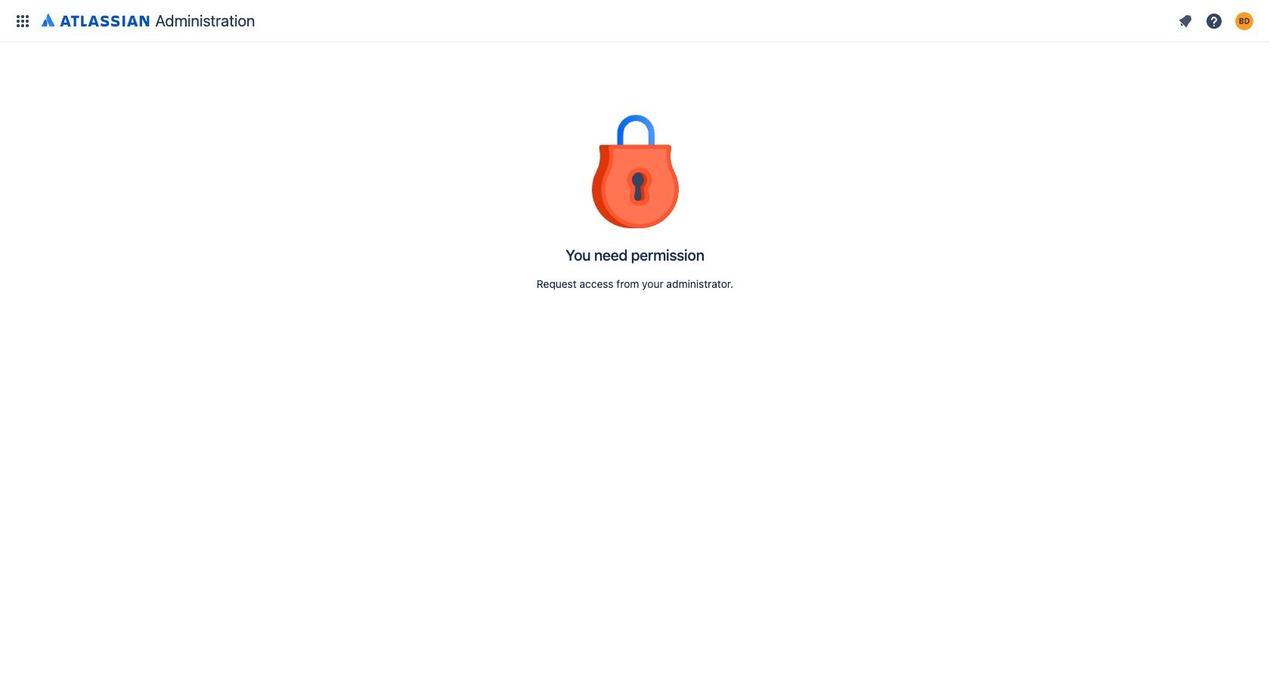 Task type: describe. For each thing, give the bounding box(es) containing it.
help icon image
[[1205, 12, 1224, 30]]



Task type: locate. For each thing, give the bounding box(es) containing it.
appswitcher icon image
[[14, 12, 32, 30]]

atlassian image
[[42, 11, 149, 29], [42, 11, 149, 29]]

account image
[[1236, 12, 1254, 30]]

list
[[1174, 9, 1261, 33]]

banner
[[0, 0, 1271, 42]]

global navigation element
[[9, 0, 1174, 42]]



Task type: vqa. For each thing, say whether or not it's contained in the screenshot.
Products in the Global navigation element
no



